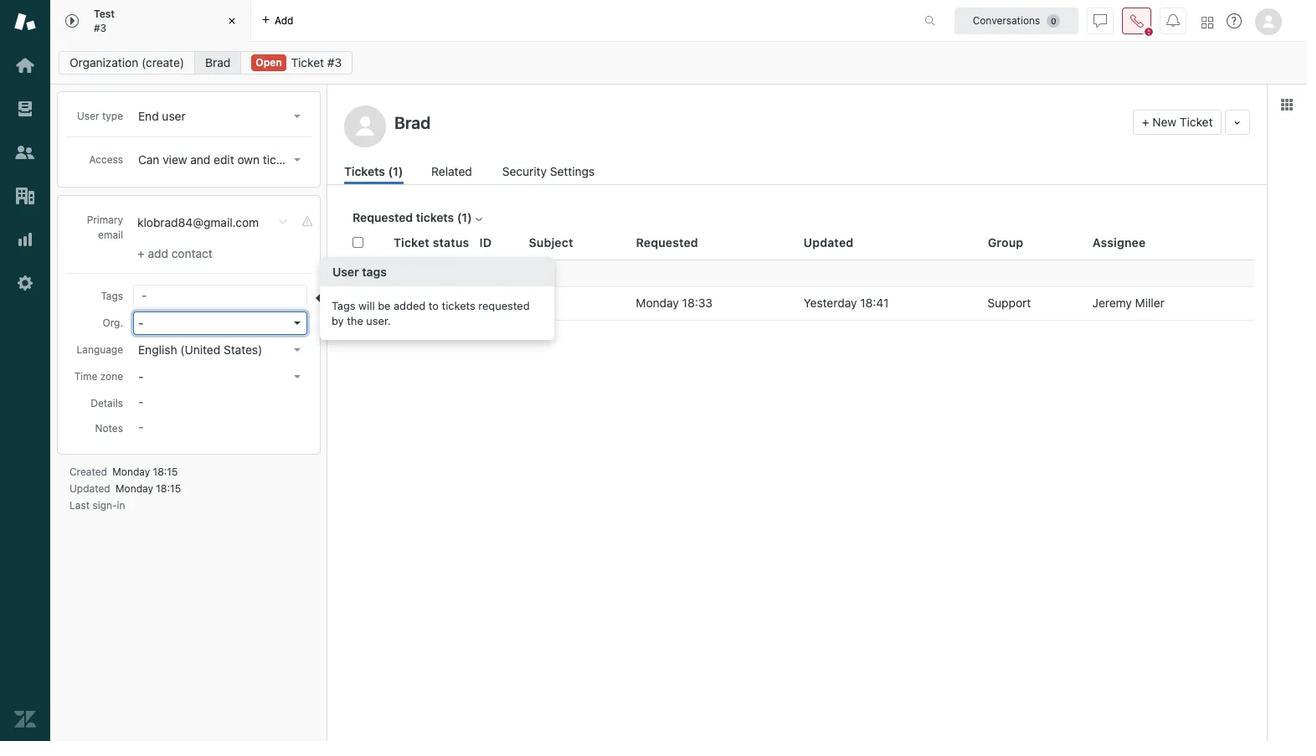 Task type: locate. For each thing, give the bounding box(es) containing it.
0 horizontal spatial #3
[[94, 21, 106, 34]]

category
[[386, 267, 429, 279]]

requested for requested
[[636, 235, 699, 249]]

contact
[[172, 246, 213, 261]]

user tags
[[333, 264, 387, 279]]

#3
[[94, 21, 106, 34], [327, 55, 342, 70], [480, 296, 494, 310]]

arrow down image down english (united states) button
[[294, 375, 301, 379]]

support
[[988, 296, 1032, 310]]

1 vertical spatial tickets
[[416, 210, 454, 225]]

2 vertical spatial arrow down image
[[294, 375, 301, 379]]

+ left new
[[1143, 115, 1150, 129]]

tags for tags will be added to tickets requested by the user.
[[332, 299, 356, 312]]

1 vertical spatial -
[[138, 370, 144, 384]]

-
[[138, 316, 144, 330], [138, 370, 144, 384]]

1 vertical spatial requested
[[636, 235, 699, 249]]

1 vertical spatial monday
[[113, 466, 150, 478]]

ticket
[[291, 55, 324, 70], [1181, 115, 1214, 129], [394, 235, 430, 249]]

user
[[77, 110, 99, 122], [333, 264, 359, 279]]

brad link
[[194, 51, 242, 75]]

user
[[162, 109, 186, 123]]

- right org.
[[138, 316, 144, 330]]

end
[[138, 109, 159, 123]]

0 vertical spatial (1)
[[388, 164, 403, 178]]

(create)
[[142, 55, 184, 70]]

related
[[432, 164, 472, 178]]

1 vertical spatial 18:15
[[156, 483, 181, 495]]

end user button
[[133, 105, 308, 128]]

grid containing ticket status
[[328, 226, 1268, 742]]

access
[[89, 153, 123, 166]]

1 vertical spatial arrow down image
[[294, 349, 301, 352]]

tickets right own in the top left of the page
[[263, 152, 299, 167]]

1 horizontal spatial +
[[1143, 115, 1150, 129]]

+ new ticket
[[1143, 115, 1214, 129]]

- button down english (united states) button
[[133, 365, 308, 389]]

organization
[[70, 55, 138, 70]]

arrow down image right 'states)'
[[294, 349, 301, 352]]

updated up yesterday at the top of page
[[804, 235, 854, 249]]

requested inside grid
[[636, 235, 699, 249]]

by
[[332, 314, 344, 327]]

requested up monday 18:33
[[636, 235, 699, 249]]

view
[[163, 152, 187, 167]]

subject
[[529, 235, 574, 249]]

0 horizontal spatial open
[[256, 56, 282, 69]]

2 arrow down image from the top
[[294, 322, 301, 325]]

0 horizontal spatial test
[[94, 8, 115, 20]]

(1) up status
[[457, 210, 472, 225]]

2 - from the top
[[138, 370, 144, 384]]

tab
[[50, 0, 251, 42]]

1 horizontal spatial user
[[333, 264, 359, 279]]

test up organization
[[94, 8, 115, 20]]

org.
[[103, 317, 123, 329]]

tickets up ticket status
[[416, 210, 454, 225]]

ticket right new
[[1181, 115, 1214, 129]]

yesterday
[[804, 296, 858, 310]]

test #3
[[94, 8, 115, 34]]

tickets right to
[[442, 299, 476, 312]]

2 arrow down image from the top
[[294, 349, 301, 352]]

security settings link
[[503, 163, 600, 184]]

1 vertical spatial test
[[529, 296, 552, 310]]

main element
[[0, 0, 50, 742]]

tickets inside tags will be added to tickets requested by the user.
[[442, 299, 476, 312]]

user.
[[366, 314, 391, 327]]

#3 inside secondary element
[[327, 55, 342, 70]]

arrow down image inside can view and edit own tickets only button
[[294, 158, 301, 162]]

monday
[[636, 296, 679, 310], [113, 466, 150, 478], [116, 483, 153, 495]]

added
[[394, 299, 426, 312]]

1 horizontal spatial #3
[[327, 55, 342, 70]]

ticket down the requested tickets (1)
[[394, 235, 430, 249]]

miller
[[1136, 296, 1165, 310]]

1 horizontal spatial open
[[405, 297, 431, 309]]

None text field
[[390, 110, 1127, 135]]

grid
[[328, 226, 1268, 742]]

arrow down image inside end user button
[[294, 115, 301, 118]]

1 vertical spatial +
[[137, 246, 145, 261]]

2 vertical spatial ticket
[[394, 235, 430, 249]]

tickets (1) link
[[344, 163, 403, 184]]

requested for requested tickets (1)
[[353, 210, 413, 225]]

open down category
[[405, 297, 431, 309]]

1 vertical spatial ticket
[[1181, 115, 1214, 129]]

open right : on the top left of the page
[[435, 267, 462, 279]]

primary
[[87, 214, 123, 226]]

0 vertical spatial ticket
[[291, 55, 324, 70]]

- right zone
[[138, 370, 144, 384]]

test for test
[[529, 296, 552, 310]]

0 vertical spatial #3
[[94, 21, 106, 34]]

arrow down image
[[294, 115, 301, 118], [294, 322, 301, 325]]

user left type
[[77, 110, 99, 122]]

0 horizontal spatial requested
[[353, 210, 413, 225]]

ticket #3
[[291, 55, 342, 70]]

tags
[[101, 290, 123, 302], [332, 299, 356, 312]]

arrow down image
[[294, 158, 301, 162], [294, 349, 301, 352], [294, 375, 301, 379]]

Select All Tickets checkbox
[[353, 237, 364, 248]]

new
[[1153, 115, 1177, 129]]

0 vertical spatial tickets
[[263, 152, 299, 167]]

updated
[[804, 235, 854, 249], [70, 483, 110, 495]]

0 vertical spatial add
[[275, 14, 294, 26]]

0 vertical spatial monday
[[636, 296, 679, 310]]

0 horizontal spatial add
[[148, 246, 168, 261]]

1 horizontal spatial ticket
[[394, 235, 430, 249]]

add right close image
[[275, 14, 294, 26]]

0 horizontal spatial user
[[77, 110, 99, 122]]

tags for tags
[[101, 290, 123, 302]]

0 vertical spatial arrow down image
[[294, 115, 301, 118]]

ticket inside grid
[[394, 235, 430, 249]]

1 vertical spatial open
[[435, 267, 462, 279]]

own
[[238, 152, 260, 167]]

arrow down image for -
[[294, 322, 301, 325]]

organization (create)
[[70, 55, 184, 70]]

0 horizontal spatial updated
[[70, 483, 110, 495]]

0 horizontal spatial ticket
[[291, 55, 324, 70]]

2 - button from the top
[[133, 365, 308, 389]]

2 vertical spatial tickets
[[442, 299, 476, 312]]

reporting image
[[14, 229, 36, 251]]

english (united states) button
[[133, 339, 308, 362]]

1 horizontal spatial updated
[[804, 235, 854, 249]]

primary email
[[87, 214, 123, 241]]

open down add popup button
[[256, 56, 282, 69]]

None checkbox
[[353, 298, 364, 309]]

arrow down image inside english (united states) button
[[294, 349, 301, 352]]

arrow down image inside - "button"
[[294, 322, 301, 325]]

- button for time zone
[[133, 365, 308, 389]]

1 vertical spatial (1)
[[457, 210, 472, 225]]

1 arrow down image from the top
[[294, 115, 301, 118]]

0 vertical spatial - button
[[133, 312, 308, 335]]

1 vertical spatial updated
[[70, 483, 110, 495]]

tags up org.
[[101, 290, 123, 302]]

customers image
[[14, 142, 36, 163]]

states)
[[224, 343, 263, 357]]

arrow down image down "ticket #3" at the top left of page
[[294, 115, 301, 118]]

2 horizontal spatial ticket
[[1181, 115, 1214, 129]]

0 vertical spatial -
[[138, 316, 144, 330]]

tickets
[[263, 152, 299, 167], [416, 210, 454, 225], [442, 299, 476, 312]]

2 vertical spatial open
[[405, 297, 431, 309]]

get help image
[[1227, 13, 1243, 28]]

(1) right tickets
[[388, 164, 403, 178]]

ticket inside secondary element
[[291, 55, 324, 70]]

+ left contact
[[137, 246, 145, 261]]

tags up 'by'
[[332, 299, 356, 312]]

1 horizontal spatial requested
[[636, 235, 699, 249]]

arrow down image for end user
[[294, 115, 301, 118]]

last
[[70, 499, 90, 512]]

tags
[[362, 264, 387, 279]]

1 - button from the top
[[133, 312, 308, 335]]

0 vertical spatial open
[[256, 56, 282, 69]]

requested
[[353, 210, 413, 225], [636, 235, 699, 249]]

0 horizontal spatial tags
[[101, 290, 123, 302]]

+ inside + new ticket button
[[1143, 115, 1150, 129]]

0 vertical spatial updated
[[804, 235, 854, 249]]

open
[[256, 56, 282, 69], [435, 267, 462, 279], [405, 297, 431, 309]]

1 arrow down image from the top
[[294, 158, 301, 162]]

secondary element
[[50, 46, 1308, 80]]

1 horizontal spatial add
[[275, 14, 294, 26]]

time zone
[[74, 370, 123, 383]]

1 vertical spatial user
[[333, 264, 359, 279]]

arrow down image left 'by'
[[294, 322, 301, 325]]

only
[[302, 152, 325, 167]]

requested
[[479, 299, 530, 312]]

add
[[275, 14, 294, 26], [148, 246, 168, 261]]

0 vertical spatial user
[[77, 110, 99, 122]]

ticket inside button
[[1181, 115, 1214, 129]]

0 vertical spatial requested
[[353, 210, 413, 225]]

close image
[[224, 13, 240, 29]]

created
[[70, 466, 107, 478]]

requested up select all tickets checkbox
[[353, 210, 413, 225]]

tickets inside button
[[263, 152, 299, 167]]

2 horizontal spatial #3
[[480, 296, 494, 310]]

test down subject
[[529, 296, 552, 310]]

tags inside tags will be added to tickets requested by the user.
[[332, 299, 356, 312]]

1 - from the top
[[138, 316, 144, 330]]

updated down created
[[70, 483, 110, 495]]

type
[[102, 110, 123, 122]]

ticket for ticket status
[[394, 235, 430, 249]]

#3 for ticket #3
[[327, 55, 342, 70]]

0 vertical spatial +
[[1143, 115, 1150, 129]]

zone
[[100, 370, 123, 383]]

1 vertical spatial - button
[[133, 365, 308, 389]]

tags will be added to tickets requested by the user.
[[332, 299, 530, 327]]

(1)
[[388, 164, 403, 178], [457, 210, 472, 225]]

0 vertical spatial arrow down image
[[294, 158, 301, 162]]

add left contact
[[148, 246, 168, 261]]

#3 inside the test #3
[[94, 21, 106, 34]]

test
[[94, 8, 115, 20], [529, 296, 552, 310]]

- for time zone
[[138, 370, 144, 384]]

ticket down add popup button
[[291, 55, 324, 70]]

user left tags
[[333, 264, 359, 279]]

1 horizontal spatial tags
[[332, 299, 356, 312]]

arrow down image left only on the top of page
[[294, 158, 301, 162]]

test inside grid
[[529, 296, 552, 310]]

- button
[[133, 312, 308, 335], [133, 365, 308, 389]]

- button up english (united states) button
[[133, 312, 308, 335]]

test inside tab
[[94, 8, 115, 20]]

notes
[[95, 422, 123, 435]]

0 horizontal spatial +
[[137, 246, 145, 261]]

1 horizontal spatial test
[[529, 296, 552, 310]]

0 vertical spatial test
[[94, 8, 115, 20]]

1 vertical spatial #3
[[327, 55, 342, 70]]

- for org.
[[138, 316, 144, 330]]

1 vertical spatial add
[[148, 246, 168, 261]]

can
[[138, 152, 160, 167]]

+
[[1143, 115, 1150, 129], [137, 246, 145, 261]]

1 vertical spatial arrow down image
[[294, 322, 301, 325]]



Task type: vqa. For each thing, say whether or not it's contained in the screenshot.
leftmost Ticket
yes



Task type: describe. For each thing, give the bounding box(es) containing it.
ticket for ticket #3
[[291, 55, 324, 70]]

updated inside created monday 18:15 updated monday 18:15 last sign-in
[[70, 483, 110, 495]]

tickets for own
[[263, 152, 299, 167]]

created monday 18:15 updated monday 18:15 last sign-in
[[70, 466, 181, 512]]

details
[[91, 397, 123, 410]]

organization (create) button
[[59, 51, 195, 75]]

add button
[[251, 0, 304, 41]]

conversations button
[[955, 7, 1079, 34]]

tickets
[[344, 164, 385, 178]]

tabs tab list
[[50, 0, 907, 42]]

- button for org.
[[133, 312, 308, 335]]

sign-
[[92, 499, 117, 512]]

klobrad84@gmail.com
[[137, 215, 259, 230]]

user for user type
[[77, 110, 99, 122]]

add inside popup button
[[275, 14, 294, 26]]

monday inside grid
[[636, 296, 679, 310]]

user type
[[77, 110, 123, 122]]

18:33
[[683, 296, 713, 310]]

test link
[[529, 296, 552, 311]]

id
[[480, 235, 492, 249]]

conversations
[[973, 14, 1041, 26]]

tab containing test
[[50, 0, 251, 42]]

0 horizontal spatial (1)
[[388, 164, 403, 178]]

+ add contact
[[137, 246, 213, 261]]

notifications image
[[1167, 14, 1181, 27]]

+ for + add contact
[[137, 246, 145, 261]]

end user
[[138, 109, 186, 123]]

email
[[98, 229, 123, 241]]

jeremy miller
[[1093, 296, 1165, 310]]

security
[[503, 164, 547, 178]]

+ new ticket button
[[1134, 110, 1223, 135]]

in
[[117, 499, 125, 512]]

admin image
[[14, 272, 36, 294]]

requested tickets (1)
[[353, 210, 472, 225]]

ticket status
[[394, 235, 470, 249]]

security settings
[[503, 164, 595, 178]]

jeremy
[[1093, 296, 1133, 310]]

zendesk image
[[14, 709, 36, 731]]

the
[[347, 314, 363, 327]]

18:41
[[861, 296, 889, 310]]

0 vertical spatial 18:15
[[153, 466, 178, 478]]

assignee
[[1093, 235, 1147, 249]]

- field
[[135, 286, 308, 304]]

group
[[988, 235, 1024, 249]]

yesterday 18:41
[[804, 296, 889, 310]]

tickets (1)
[[344, 164, 403, 178]]

brad
[[205, 55, 231, 70]]

will
[[359, 299, 375, 312]]

+ for + new ticket
[[1143, 115, 1150, 129]]

status
[[353, 267, 383, 279]]

get started image
[[14, 54, 36, 76]]

and
[[190, 152, 211, 167]]

edit
[[214, 152, 234, 167]]

english (united states)
[[138, 343, 263, 357]]

2 vertical spatial #3
[[480, 296, 494, 310]]

can view and edit own tickets only
[[138, 152, 325, 167]]

#3 for test #3
[[94, 21, 106, 34]]

related link
[[432, 163, 474, 184]]

3 arrow down image from the top
[[294, 375, 301, 379]]

(united
[[180, 343, 221, 357]]

zendesk products image
[[1202, 16, 1214, 28]]

settings
[[550, 164, 595, 178]]

1 horizontal spatial (1)
[[457, 210, 472, 225]]

open inside secondary element
[[256, 56, 282, 69]]

organizations image
[[14, 185, 36, 207]]

status category : open
[[353, 267, 462, 279]]

zendesk support image
[[14, 11, 36, 33]]

2 horizontal spatial open
[[435, 267, 462, 279]]

tickets for to
[[442, 299, 476, 312]]

monday 18:33
[[636, 296, 713, 310]]

apps image
[[1281, 98, 1295, 111]]

arrow down image for and
[[294, 158, 301, 162]]

to
[[429, 299, 439, 312]]

views image
[[14, 98, 36, 120]]

test for test #3
[[94, 8, 115, 20]]

status
[[433, 235, 470, 249]]

arrow down image for states)
[[294, 349, 301, 352]]

button displays agent's chat status as invisible. image
[[1094, 14, 1108, 27]]

english
[[138, 343, 177, 357]]

:
[[429, 267, 432, 279]]

be
[[378, 299, 391, 312]]

user for user tags
[[333, 264, 359, 279]]

2 vertical spatial monday
[[116, 483, 153, 495]]

time
[[74, 370, 98, 383]]

language
[[77, 344, 123, 356]]

can view and edit own tickets only button
[[133, 148, 325, 172]]



